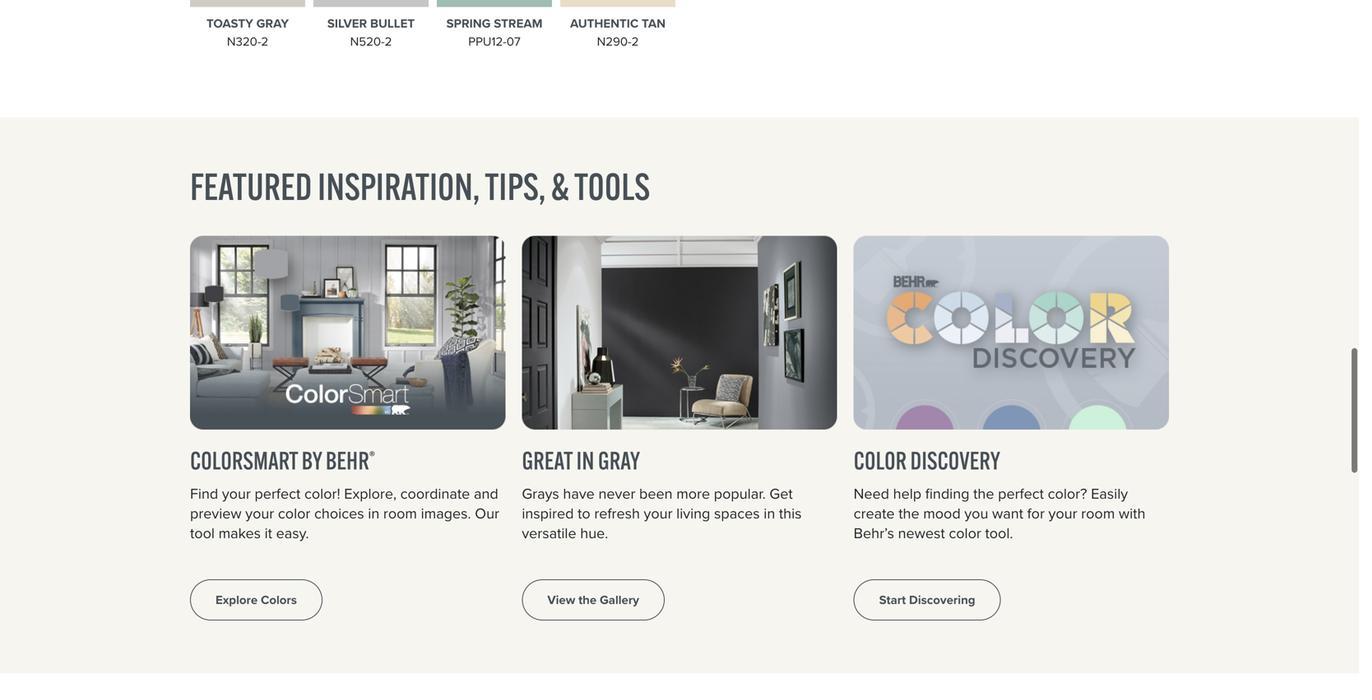 Task type: describe. For each thing, give the bounding box(es) containing it.
inspiration,
[[318, 157, 480, 203]]

choices
[[314, 496, 364, 518]]

tools
[[574, 157, 650, 203]]

view the gallery
[[548, 584, 640, 602]]

need
[[854, 476, 890, 498]]

find your perfect color! explore, coordinate and preview your color choices in room images. our tool makes it easy.
[[190, 476, 500, 538]]

2 for n320-
[[261, 26, 268, 44]]

find
[[190, 476, 218, 498]]

gallery
[[600, 584, 640, 602]]

more
[[677, 476, 711, 498]]

n290-
[[597, 26, 632, 44]]

makes
[[219, 516, 261, 538]]

color!
[[305, 476, 340, 498]]

want
[[993, 496, 1024, 518]]

easy.
[[276, 516, 309, 538]]

finding
[[926, 476, 970, 498]]

0 horizontal spatial the
[[579, 584, 597, 602]]

perfect inside find your perfect color! explore, coordinate and preview your color choices in room images. our tool makes it easy.
[[255, 476, 301, 498]]

perfect inside the 'color discovery need help finding the perfect color? easily create the mood you want for your room with behr's newest color tool.'
[[999, 476, 1045, 498]]

this
[[779, 496, 802, 518]]

your inside the 'color discovery need help finding the perfect color? easily create the mood you want for your room with behr's newest color tool.'
[[1049, 496, 1078, 518]]

bullet
[[370, 8, 415, 26]]

gray inside the great in gray grays have never been more popular. get inspired to refresh your living spaces in this versatile hue.
[[598, 438, 641, 469]]

silver
[[328, 8, 367, 26]]

our
[[475, 496, 500, 518]]

newest
[[899, 516, 946, 538]]

it
[[265, 516, 272, 538]]

great in gray grays have never been more popular. get inspired to refresh your living spaces in this versatile hue.
[[522, 438, 802, 538]]

and
[[474, 476, 499, 498]]

behr's
[[854, 516, 895, 538]]

toasty
[[207, 8, 253, 26]]

inspired
[[522, 496, 574, 518]]

silver bullet n520-2
[[328, 8, 415, 44]]

tool.
[[986, 516, 1014, 538]]

2 horizontal spatial the
[[974, 476, 995, 498]]

hue.
[[581, 516, 609, 538]]

behr
[[326, 438, 370, 469]]

discovering
[[910, 584, 976, 602]]

images.
[[421, 496, 471, 518]]

grays
[[522, 476, 560, 498]]

by
[[302, 438, 322, 469]]

your inside the great in gray grays have never been more popular. get inspired to refresh your living spaces in this versatile hue.
[[644, 496, 673, 518]]

colors
[[261, 584, 297, 602]]

spring
[[447, 8, 491, 26]]

in inside find your perfect color! explore, coordinate and preview your color choices in room images. our tool makes it easy.
[[368, 496, 380, 518]]

color
[[854, 438, 907, 469]]

07
[[507, 26, 521, 44]]

featured
[[190, 157, 312, 203]]

easily
[[1092, 476, 1129, 498]]

colorsmart
[[190, 438, 298, 469]]

great
[[522, 438, 573, 469]]

authentic tan n290-2
[[570, 8, 666, 44]]

n520-
[[350, 26, 385, 44]]

with
[[1119, 496, 1146, 518]]

explore colors link
[[190, 573, 323, 614]]

popular.
[[714, 476, 766, 498]]

get
[[770, 476, 793, 498]]

tool
[[190, 516, 215, 538]]

2 for n290-
[[632, 26, 639, 44]]



Task type: locate. For each thing, give the bounding box(es) containing it.
featured inspiration, tips, & tools
[[190, 157, 650, 203]]

spaces
[[715, 496, 760, 518]]

color inside the 'color discovery need help finding the perfect color? easily create the mood you want for your room with behr's newest color tool.'
[[949, 516, 982, 538]]

living room image with colorsmart logo image
[[190, 229, 506, 423]]

create
[[854, 496, 895, 518]]

1 perfect from the left
[[255, 476, 301, 498]]

gray right toasty
[[257, 8, 289, 26]]

ppu12-
[[469, 26, 507, 44]]

your right for
[[1049, 496, 1078, 518]]

2 inside the authentic tan n290-2
[[632, 26, 639, 44]]

refresh
[[595, 496, 640, 518]]

start discovering
[[880, 584, 976, 602]]

1 horizontal spatial perfect
[[999, 476, 1045, 498]]

have
[[563, 476, 595, 498]]

explore colors
[[216, 584, 297, 602]]

0 horizontal spatial perfect
[[255, 476, 301, 498]]

in
[[577, 438, 595, 469]]

1 2 from the left
[[261, 26, 268, 44]]

been
[[640, 476, 673, 498]]

versatile
[[522, 516, 577, 538]]

color?
[[1048, 476, 1088, 498]]

in
[[368, 496, 380, 518], [764, 496, 776, 518]]

mood
[[924, 496, 961, 518]]

tan
[[642, 8, 666, 26]]

2 2 from the left
[[385, 26, 392, 44]]

color discovery need help finding the perfect color? easily create the mood you want for your room with behr's newest color tool.
[[854, 438, 1146, 538]]

color
[[278, 496, 311, 518], [949, 516, 982, 538]]

n320-
[[227, 26, 261, 44]]

color left tool.
[[949, 516, 982, 538]]

in left this on the right of the page
[[764, 496, 776, 518]]

room inside find your perfect color! explore, coordinate and preview your color choices in room images. our tool makes it easy.
[[384, 496, 417, 518]]

2 left tan
[[632, 26, 639, 44]]

never
[[599, 476, 636, 498]]

you
[[965, 496, 989, 518]]

1 horizontal spatial in
[[764, 496, 776, 518]]

the right finding
[[974, 476, 995, 498]]

your right find
[[222, 476, 251, 498]]

authentic
[[570, 8, 639, 26]]

®
[[370, 441, 375, 459]]

room
[[384, 496, 417, 518], [1082, 496, 1116, 518]]

living
[[677, 496, 711, 518]]

your left living
[[644, 496, 673, 518]]

1 horizontal spatial room
[[1082, 496, 1116, 518]]

for
[[1028, 496, 1045, 518]]

view the gallery link
[[522, 573, 665, 614]]

0 horizontal spatial room
[[384, 496, 417, 518]]

1 horizontal spatial the
[[899, 496, 920, 518]]

2 room from the left
[[1082, 496, 1116, 518]]

your left 'easy.'
[[246, 496, 274, 518]]

to
[[578, 496, 591, 518]]

coordinate
[[401, 476, 470, 498]]

gray hallway and entryway image
[[522, 229, 838, 423]]

discovery
[[911, 438, 1001, 469]]

the right view
[[579, 584, 597, 602]]

1 horizontal spatial color
[[949, 516, 982, 538]]

gray up never
[[598, 438, 641, 469]]

perfect down colorsmart by behr ®
[[255, 476, 301, 498]]

2 right toasty
[[261, 26, 268, 44]]

explore
[[216, 584, 258, 602]]

stream
[[494, 8, 543, 26]]

in right choices
[[368, 496, 380, 518]]

2 inside the silver bullet n520-2
[[385, 26, 392, 44]]

0 vertical spatial gray
[[257, 8, 289, 26]]

1 room from the left
[[384, 496, 417, 518]]

spring stream ppu12-07
[[447, 8, 543, 44]]

start discovering link
[[854, 573, 1001, 614]]

room inside the 'color discovery need help finding the perfect color? easily create the mood you want for your room with behr's newest color tool.'
[[1082, 496, 1116, 518]]

2 perfect from the left
[[999, 476, 1045, 498]]

room left images.
[[384, 496, 417, 518]]

the left mood
[[899, 496, 920, 518]]

gray
[[257, 8, 289, 26], [598, 438, 641, 469]]

2 in from the left
[[764, 496, 776, 518]]

perfect
[[255, 476, 301, 498], [999, 476, 1045, 498]]

the
[[974, 476, 995, 498], [899, 496, 920, 518], [579, 584, 597, 602]]

color right it
[[278, 496, 311, 518]]

1 in from the left
[[368, 496, 380, 518]]

perfect up tool.
[[999, 476, 1045, 498]]

2 for n520-
[[385, 26, 392, 44]]

explore,
[[344, 476, 397, 498]]

2
[[261, 26, 268, 44], [385, 26, 392, 44], [632, 26, 639, 44]]

0 horizontal spatial color
[[278, 496, 311, 518]]

color inside find your perfect color! explore, coordinate and preview your color choices in room images. our tool makes it easy.
[[278, 496, 311, 518]]

0 horizontal spatial in
[[368, 496, 380, 518]]

color discovery graphic design image
[[854, 229, 1170, 423]]

start
[[880, 584, 907, 602]]

2 horizontal spatial 2
[[632, 26, 639, 44]]

3 2 from the left
[[632, 26, 639, 44]]

preview
[[190, 496, 242, 518]]

room left with
[[1082, 496, 1116, 518]]

0 horizontal spatial gray
[[257, 8, 289, 26]]

gray inside toasty gray n320-2
[[257, 8, 289, 26]]

toasty gray n320-2
[[207, 8, 289, 44]]

1 horizontal spatial gray
[[598, 438, 641, 469]]

&
[[552, 157, 570, 203]]

1 vertical spatial gray
[[598, 438, 641, 469]]

1 horizontal spatial 2
[[385, 26, 392, 44]]

in inside the great in gray grays have never been more popular. get inspired to refresh your living spaces in this versatile hue.
[[764, 496, 776, 518]]

0 horizontal spatial 2
[[261, 26, 268, 44]]

view
[[548, 584, 576, 602]]

help
[[894, 476, 922, 498]]

tips,
[[485, 157, 546, 203]]

your
[[222, 476, 251, 498], [246, 496, 274, 518], [644, 496, 673, 518], [1049, 496, 1078, 518]]

2 inside toasty gray n320-2
[[261, 26, 268, 44]]

2 right silver
[[385, 26, 392, 44]]

colorsmart by behr ®
[[190, 438, 375, 469]]



Task type: vqa. For each thing, say whether or not it's contained in the screenshot.
1st , from the left
no



